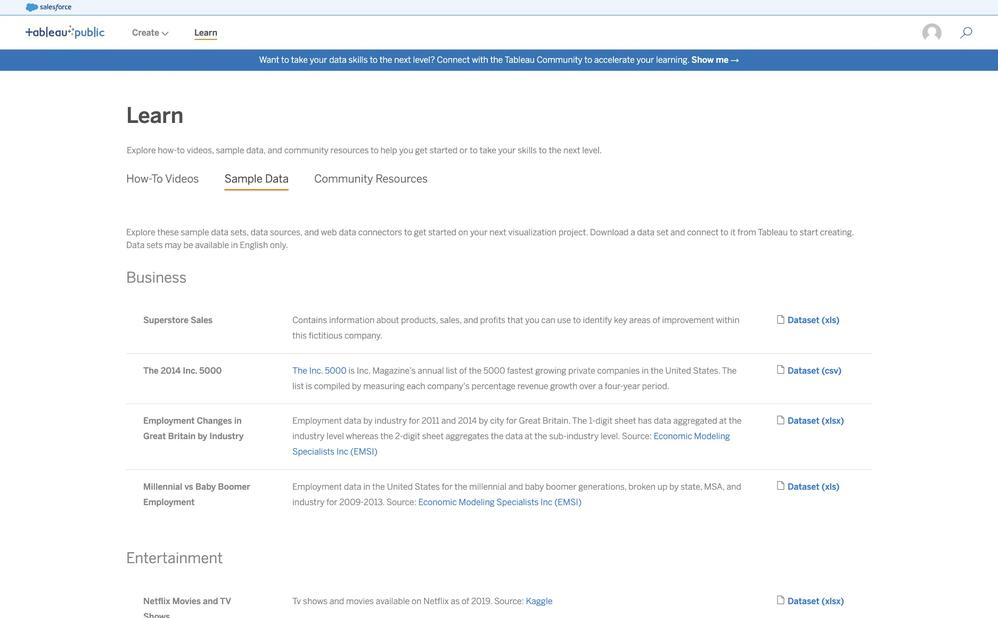 Task type: describe. For each thing, give the bounding box(es) containing it.
web
[[321, 228, 337, 238]]

logo image
[[26, 25, 104, 39]]

xlsx for kaggle
[[826, 597, 841, 607]]

by inside employment data in the united states for the millennial and baby boomer generations, broken up by state, msa, and industry for 2009-2013. source:
[[670, 482, 679, 492]]

economic modeling specialists inc (emsi) link for and
[[419, 498, 582, 508]]

2 5000 from the left
[[325, 366, 347, 376]]

revenue
[[518, 381, 549, 392]]

economic modeling specialists inc (emsi) for and
[[419, 498, 582, 508]]

states.
[[694, 366, 721, 376]]

and inside contains information about products, sales, and profits that you can use to identify key areas of improvement within this fictitious company.
[[464, 316, 479, 326]]

→
[[731, 55, 740, 65]]

aggregated
[[674, 416, 718, 427]]

1 horizontal spatial skills
[[518, 146, 537, 156]]

employment for employment data in the united states for the millennial and baby boomer generations, broken up by state, msa, and industry for 2009-2013. source:
[[293, 482, 342, 492]]

superstore
[[143, 316, 189, 326]]

is inc. magazine's annual list of the 5000 fastest growing private companies in the united states. the list is compiled by measuring each company's percentage revenue growth over a four-year period.
[[293, 366, 737, 392]]

community resources link
[[314, 165, 428, 194]]

city
[[490, 416, 505, 427]]

( for contains information about products, sales, and profits that you can use to identify key areas of improvement within this fictitious company.
[[822, 316, 826, 326]]

and right shows
[[330, 597, 344, 607]]

explore these sample data sets, data sources, and web data connectors to get started on your next visualization project. download a data set and connect to it from tableau to start creating. data sets may be available in english only.
[[126, 228, 855, 250]]

the inside 'is inc. magazine's annual list of the 5000 fastest growing private companies in the united states. the list is compiled by measuring each company's percentage revenue growth over a four-year period.'
[[722, 366, 737, 376]]

level
[[327, 432, 344, 442]]

inc for level
[[337, 447, 349, 457]]

dataset ( xlsx ) for economic modeling specialists inc (emsi)
[[788, 416, 845, 427]]

millennial
[[470, 482, 507, 492]]

1 vertical spatial take
[[480, 146, 497, 156]]

millennial vs baby boomer employment
[[143, 482, 250, 508]]

company.
[[345, 331, 383, 341]]

in inside employment data in the united states for the millennial and baby boomer generations, broken up by state, msa, and industry for 2009-2013. source:
[[364, 482, 371, 492]]

community inside the community resources link
[[314, 173, 373, 185]]

this
[[293, 331, 307, 341]]

information
[[329, 316, 375, 326]]

videos,
[[187, 146, 214, 156]]

community resources
[[314, 173, 428, 185]]

inc. for the inc. 5000
[[309, 366, 323, 376]]

these
[[157, 228, 179, 238]]

tv
[[220, 597, 231, 607]]

download
[[590, 228, 629, 238]]

2 netflix from the left
[[424, 597, 449, 607]]

sets
[[147, 240, 163, 250]]

how-to videos
[[126, 173, 199, 185]]

in inside 'is inc. magazine's annual list of the 5000 fastest growing private companies in the united states. the list is compiled by measuring each company's percentage revenue growth over a four-year period.'
[[642, 366, 649, 376]]

get for to
[[414, 228, 427, 238]]

show me link
[[692, 55, 729, 65]]

2 vertical spatial of
[[462, 597, 470, 607]]

connect
[[437, 55, 470, 65]]

specialists for level
[[293, 447, 335, 457]]

industry up 2-
[[375, 416, 407, 427]]

2009-
[[340, 498, 364, 508]]

the 2014 inc. 5000
[[143, 366, 222, 376]]

0 horizontal spatial skills
[[349, 55, 368, 65]]

industry inside employment data in the united states for the millennial and baby boomer generations, broken up by state, msa, and industry for 2009-2013. source:
[[293, 498, 325, 508]]

for left 2011
[[409, 416, 420, 427]]

your inside explore these sample data sets, data sources, and web data connectors to get started on your next visualization project. download a data set and connect to it from tableau to start creating. data sets may be available in english only.
[[470, 228, 488, 238]]

contains information about products, sales, and profits that you can use to identify key areas of improvement within this fictitious company.
[[293, 316, 740, 341]]

dataset ( xls ) for employment data in the united states for the millennial and baby boomer generations, broken up by state, msa, and industry for 2009-2013. source:
[[788, 482, 840, 492]]

(emsi) for millennial
[[555, 498, 582, 508]]

explore how-to videos, sample data, and community resources to help you get started or to take your skills to the next level.
[[127, 146, 602, 156]]

you inside contains information about products, sales, and profits that you can use to identify key areas of improvement within this fictitious company.
[[526, 316, 540, 326]]

companies
[[598, 366, 640, 376]]

baby
[[196, 482, 216, 492]]

the inc. 5000
[[293, 366, 347, 376]]

netflix movies and tv shows
[[143, 597, 231, 619]]

percentage
[[472, 381, 516, 392]]

explore for explore how-to videos, sample data, and community resources to help you get started or to take your skills to the next level.
[[127, 146, 156, 156]]

employment changes in great britain by industry
[[143, 416, 244, 442]]

of inside contains information about products, sales, and profits that you can use to identify key areas of improvement within this fictitious company.
[[653, 316, 661, 326]]

0 horizontal spatial list
[[293, 381, 304, 392]]

me
[[716, 55, 729, 65]]

millennial
[[143, 482, 183, 492]]

business
[[126, 269, 187, 287]]

source: inside the 'employment data by industry for 2011 and 2014 by city for great britain. the 1-digit sheet has data aggregated at the industry level whereas the 2-digit sheet aggregates the data at the sub-industry level. source:'
[[622, 432, 652, 442]]

xls for employment data in the united states for the millennial and baby boomer generations, broken up by state, msa, and industry for 2009-2013. source:
[[826, 482, 837, 492]]

level?
[[413, 55, 435, 65]]

identify
[[583, 316, 613, 326]]

5000 inside 'is inc. magazine's annual list of the 5000 fastest growing private companies in the united states. the list is compiled by measuring each company's percentage revenue growth over a four-year period.'
[[484, 366, 505, 376]]

0 horizontal spatial next
[[395, 55, 411, 65]]

sets,
[[231, 228, 249, 238]]

0 vertical spatial data
[[265, 173, 289, 185]]

dataset for contains information about products, sales, and profits that you can use to identify key areas of improvement within this fictitious company.
[[788, 316, 820, 326]]

measuring
[[364, 381, 405, 392]]

great inside employment changes in great britain by industry
[[143, 432, 166, 442]]

aggregates
[[446, 432, 489, 442]]

by inside 'is inc. magazine's annual list of the 5000 fastest growing private companies in the united states. the list is compiled by measuring each company's percentage revenue growth over a four-year period.'
[[352, 381, 362, 392]]

data inside explore these sample data sets, data sources, and web data connectors to get started on your next visualization project. download a data set and connect to it from tableau to start creating. data sets may be available in english only.
[[126, 240, 145, 250]]

get for you
[[416, 146, 428, 156]]

sample data
[[225, 173, 289, 185]]

annual
[[418, 366, 444, 376]]

go to search image
[[948, 27, 986, 39]]

1 vertical spatial available
[[376, 597, 410, 607]]

by up whereas
[[364, 416, 373, 427]]

on inside explore these sample data sets, data sources, and web data connectors to get started on your next visualization project. download a data set and connect to it from tableau to start creating. data sets may be available in english only.
[[459, 228, 469, 238]]

sample
[[225, 173, 263, 185]]

employment inside millennial vs baby boomer employment
[[143, 498, 195, 508]]

help
[[381, 146, 398, 156]]

specialists for source:
[[497, 498, 539, 508]]

learn inside learn link
[[195, 28, 217, 38]]

learning.
[[657, 55, 690, 65]]

key
[[614, 316, 628, 326]]

shows
[[303, 597, 328, 607]]

britain.
[[543, 416, 571, 427]]

1 horizontal spatial source:
[[495, 597, 524, 607]]

inc for source:
[[541, 498, 553, 508]]

broken
[[629, 482, 656, 492]]

employment data in the united states for the millennial and baby boomer generations, broken up by state, msa, and industry for 2009-2013. source:
[[293, 482, 742, 508]]

0 vertical spatial level.
[[583, 146, 602, 156]]

2013.
[[364, 498, 385, 508]]

baby
[[525, 482, 544, 492]]

available inside explore these sample data sets, data sources, and web data connectors to get started on your next visualization project. download a data set and connect to it from tableau to start creating. data sets may be available in english only.
[[195, 240, 229, 250]]

movies
[[172, 597, 201, 607]]

0 horizontal spatial you
[[399, 146, 414, 156]]

0 horizontal spatial sheet
[[422, 432, 444, 442]]

dataset ( csv )
[[788, 366, 842, 376]]

from
[[738, 228, 757, 238]]

profits
[[481, 316, 506, 326]]

english
[[240, 240, 268, 250]]

industry down 1-
[[567, 432, 599, 442]]

year
[[624, 381, 641, 392]]

tv shows and movies available on netflix as of 2019. source: kaggle
[[293, 597, 553, 607]]

2019.
[[472, 597, 493, 607]]

united inside employment data in the united states for the millennial and baby boomer generations, broken up by state, msa, and industry for 2009-2013. source:
[[387, 482, 413, 492]]

generations,
[[579, 482, 627, 492]]

or
[[460, 146, 468, 156]]

0 horizontal spatial digit
[[403, 432, 420, 442]]

0 vertical spatial is
[[349, 366, 355, 376]]

5 dataset from the top
[[788, 597, 820, 607]]

accelerate
[[595, 55, 635, 65]]

xlsx for economic modeling specialists inc (emsi)
[[826, 416, 841, 427]]

data,
[[246, 146, 266, 156]]

by left city
[[479, 416, 489, 427]]

videos
[[165, 173, 199, 185]]

the down "this"
[[293, 366, 307, 376]]

0 horizontal spatial is
[[306, 381, 312, 392]]

1 inc. from the left
[[183, 366, 197, 376]]

how-to videos link
[[126, 165, 199, 194]]



Task type: locate. For each thing, give the bounding box(es) containing it.
0 horizontal spatial specialists
[[293, 447, 335, 457]]

resources
[[331, 146, 369, 156]]

shows
[[143, 612, 170, 619]]

economic modeling specialists inc (emsi) down city
[[293, 432, 731, 457]]

in up 2013.
[[364, 482, 371, 492]]

in inside explore these sample data sets, data sources, and web data connectors to get started on your next visualization project. download a data set and connect to it from tableau to start creating. data sets may be available in english only.
[[231, 240, 238, 250]]

with
[[472, 55, 489, 65]]

3 inc. from the left
[[357, 366, 371, 376]]

1 vertical spatial 2014
[[458, 416, 477, 427]]

to
[[281, 55, 289, 65], [370, 55, 378, 65], [585, 55, 593, 65], [177, 146, 185, 156], [371, 146, 379, 156], [470, 146, 478, 156], [539, 146, 547, 156], [404, 228, 412, 238], [721, 228, 729, 238], [790, 228, 798, 238], [573, 316, 581, 326]]

2011
[[422, 416, 440, 427]]

1 vertical spatial of
[[460, 366, 467, 376]]

sales
[[191, 316, 213, 326]]

sheet down 2011
[[422, 432, 444, 442]]

0 vertical spatial digit
[[596, 416, 613, 427]]

1 vertical spatial inc
[[541, 498, 553, 508]]

compiled
[[314, 381, 350, 392]]

you right help
[[399, 146, 414, 156]]

1 horizontal spatial great
[[519, 416, 541, 427]]

0 horizontal spatial a
[[599, 381, 603, 392]]

you
[[399, 146, 414, 156], [526, 316, 540, 326]]

and right sales,
[[464, 316, 479, 326]]

employment up britain at left bottom
[[143, 416, 195, 427]]

0 vertical spatial specialists
[[293, 447, 335, 457]]

is down the inc. 5000 link
[[306, 381, 312, 392]]

inc down baby
[[541, 498, 553, 508]]

up
[[658, 482, 668, 492]]

the
[[380, 55, 393, 65], [491, 55, 503, 65], [549, 146, 562, 156], [469, 366, 482, 376], [651, 366, 664, 376], [729, 416, 742, 427], [381, 432, 393, 442], [491, 432, 504, 442], [535, 432, 548, 442], [373, 482, 385, 492], [455, 482, 468, 492]]

1 vertical spatial at
[[525, 432, 533, 442]]

0 horizontal spatial on
[[412, 597, 422, 607]]

2 xlsx from the top
[[826, 597, 841, 607]]

great
[[519, 416, 541, 427], [143, 432, 166, 442]]

specialists down the level
[[293, 447, 335, 457]]

and right set
[[671, 228, 686, 238]]

want to take your data skills to the next level? connect with the tableau community to accelerate your learning. show me →
[[259, 55, 740, 65]]

( for employment data in the united states for the millennial and baby boomer generations, broken up by state, msa, and industry for 2009-2013. source:
[[822, 482, 826, 492]]

the left 1-
[[573, 416, 588, 427]]

0 vertical spatial 2014
[[161, 366, 181, 376]]

dataset for employment data by industry for 2011 and 2014 by city for great britain. the 1-digit sheet has data aggregated at the industry level whereas the 2-digit sheet aggregates the data at the sub-industry level. source:
[[788, 416, 820, 427]]

data inside employment data in the united states for the millennial and baby boomer generations, broken up by state, msa, and industry for 2009-2013. source:
[[344, 482, 362, 492]]

and left web
[[305, 228, 319, 238]]

entertainment
[[126, 550, 223, 568]]

available right movies
[[376, 597, 410, 607]]

tableau
[[505, 55, 535, 65], [758, 228, 789, 238]]

1 horizontal spatial available
[[376, 597, 410, 607]]

0 horizontal spatial inc.
[[183, 366, 197, 376]]

community
[[537, 55, 583, 65], [314, 173, 373, 185]]

at right aggregated
[[720, 416, 728, 427]]

the down superstore
[[143, 366, 159, 376]]

superstore sales
[[143, 316, 213, 326]]

2014
[[161, 366, 181, 376], [458, 416, 477, 427]]

how-
[[126, 173, 151, 185]]

netflix up shows
[[143, 597, 170, 607]]

0 vertical spatial xls
[[826, 316, 837, 326]]

the right states. on the bottom of the page
[[722, 366, 737, 376]]

3 dataset from the top
[[788, 416, 820, 427]]

inc down the level
[[337, 447, 349, 457]]

1 horizontal spatial united
[[666, 366, 692, 376]]

growth
[[551, 381, 578, 392]]

and inside the 'employment data by industry for 2011 and 2014 by city for great britain. the 1-digit sheet has data aggregated at the industry level whereas the 2-digit sheet aggregates the data at the sub-industry level. source:'
[[442, 416, 456, 427]]

1 vertical spatial dataset ( xlsx )
[[788, 597, 845, 607]]

britain
[[168, 432, 196, 442]]

1 vertical spatial get
[[414, 228, 427, 238]]

dataset for employment data in the united states for the millennial and baby boomer generations, broken up by state, msa, and industry for 2009-2013. source:
[[788, 482, 820, 492]]

take right want
[[291, 55, 308, 65]]

economic modeling specialists inc (emsi) for city
[[293, 432, 731, 457]]

modeling for the
[[695, 432, 731, 442]]

(emsi) for by
[[351, 447, 378, 457]]

company's
[[428, 381, 470, 392]]

inc. for is inc. magazine's annual list of the 5000 fastest growing private companies in the united states. the list is compiled by measuring each company's percentage revenue growth over a four-year period.
[[357, 366, 371, 376]]

(emsi) down whereas
[[351, 447, 378, 457]]

1 vertical spatial is
[[306, 381, 312, 392]]

and left tv on the bottom of page
[[203, 597, 218, 607]]

1 horizontal spatial you
[[526, 316, 540, 326]]

growing
[[536, 366, 567, 376]]

for
[[409, 416, 420, 427], [506, 416, 517, 427], [442, 482, 453, 492], [327, 498, 338, 508]]

of inside 'is inc. magazine's annual list of the 5000 fastest growing private companies in the united states. the list is compiled by measuring each company's percentage revenue growth over a four-year period.'
[[460, 366, 467, 376]]

employment up the level
[[293, 416, 342, 427]]

connectors
[[358, 228, 402, 238]]

1-
[[589, 416, 596, 427]]

as
[[451, 597, 460, 607]]

started inside explore these sample data sets, data sources, and web data connectors to get started on your next visualization project. download a data set and connect to it from tableau to start creating. data sets may be available in english only.
[[429, 228, 457, 238]]

sample inside explore these sample data sets, data sources, and web data connectors to get started on your next visualization project. download a data set and connect to it from tableau to start creating. data sets may be available in english only.
[[181, 228, 209, 238]]

1 horizontal spatial economic
[[654, 432, 693, 442]]

netflix left as
[[424, 597, 449, 607]]

improvement
[[663, 316, 715, 326]]

0 vertical spatial explore
[[127, 146, 156, 156]]

get
[[416, 146, 428, 156], [414, 228, 427, 238]]

1 horizontal spatial is
[[349, 366, 355, 376]]

contains
[[293, 316, 327, 326]]

economic for 2009-
[[419, 498, 457, 508]]

1 horizontal spatial at
[[720, 416, 728, 427]]

united left states
[[387, 482, 413, 492]]

use
[[558, 316, 572, 326]]

great inside the 'employment data by industry for 2011 and 2014 by city for great britain. the 1-digit sheet has data aggregated at the industry level whereas the 2-digit sheet aggregates the data at the sub-industry level. source:'
[[519, 416, 541, 427]]

( for employment data by industry for 2011 and 2014 by city for great britain. the 1-digit sheet has data aggregated at the industry level whereas the 2-digit sheet aggregates the data at the sub-industry level. source:
[[822, 416, 826, 427]]

economic modeling specialists inc (emsi) link down millennial
[[419, 498, 582, 508]]

create button
[[119, 17, 182, 50]]

started for on
[[429, 228, 457, 238]]

great left britain at left bottom
[[143, 432, 166, 442]]

0 vertical spatial great
[[519, 416, 541, 427]]

employment inside the 'employment data by industry for 2011 and 2014 by city for great britain. the 1-digit sheet has data aggregated at the industry level whereas the 2-digit sheet aggregates the data at the sub-industry level. source:'
[[293, 416, 342, 427]]

digit right whereas
[[403, 432, 420, 442]]

0 horizontal spatial 5000
[[200, 366, 222, 376]]

) for contains information about products, sales, and profits that you can use to identify key areas of improvement within this fictitious company.
[[837, 316, 840, 326]]

sales,
[[440, 316, 462, 326]]

1 vertical spatial united
[[387, 482, 413, 492]]

in inside employment changes in great britain by industry
[[234, 416, 242, 427]]

community
[[284, 146, 329, 156]]

1 xlsx from the top
[[826, 416, 841, 427]]

magazine's
[[373, 366, 416, 376]]

1 vertical spatial xls
[[826, 482, 837, 492]]

0 vertical spatial economic modeling specialists inc (emsi) link
[[293, 432, 731, 457]]

united inside 'is inc. magazine's annual list of the 5000 fastest growing private companies in the united states. the list is compiled by measuring each company's percentage revenue growth over a four-year period.'
[[666, 366, 692, 376]]

0 vertical spatial learn
[[195, 28, 217, 38]]

of right as
[[462, 597, 470, 607]]

0 horizontal spatial sample
[[181, 228, 209, 238]]

changes
[[197, 416, 232, 427]]

2014 inside the 'employment data by industry for 2011 and 2014 by city for great britain. the 1-digit sheet has data aggregated at the industry level whereas the 2-digit sheet aggregates the data at the sub-industry level. source:'
[[458, 416, 477, 427]]

economic for the
[[654, 432, 693, 442]]

take right or
[[480, 146, 497, 156]]

sample data link
[[225, 165, 289, 194]]

0 horizontal spatial community
[[314, 173, 373, 185]]

2014 up aggregates
[[458, 416, 477, 427]]

boomer
[[218, 482, 250, 492]]

areas
[[630, 316, 651, 326]]

3 5000 from the left
[[484, 366, 505, 376]]

modeling down millennial
[[459, 498, 495, 508]]

is up "compiled"
[[349, 366, 355, 376]]

economic inside economic modeling specialists inc (emsi)
[[654, 432, 693, 442]]

dataset
[[788, 316, 820, 326], [788, 366, 820, 376], [788, 416, 820, 427], [788, 482, 820, 492], [788, 597, 820, 607]]

economic down states
[[419, 498, 457, 508]]

1 vertical spatial skills
[[518, 146, 537, 156]]

a inside explore these sample data sets, data sources, and web data connectors to get started on your next visualization project. download a data set and connect to it from tableau to start creating. data sets may be available in english only.
[[631, 228, 636, 238]]

skills
[[349, 55, 368, 65], [518, 146, 537, 156]]

1 horizontal spatial digit
[[596, 416, 613, 427]]

of right the areas
[[653, 316, 661, 326]]

inc inside economic modeling specialists inc (emsi)
[[337, 447, 349, 457]]

at left sub- on the right bottom of the page
[[525, 432, 533, 442]]

you left can
[[526, 316, 540, 326]]

modeling for 2009-
[[459, 498, 495, 508]]

0 vertical spatial economic
[[654, 432, 693, 442]]

dataset ( xlsx ) for kaggle
[[788, 597, 845, 607]]

1 horizontal spatial a
[[631, 228, 636, 238]]

industry
[[210, 432, 244, 442]]

1 vertical spatial sample
[[181, 228, 209, 238]]

1 vertical spatial (emsi)
[[555, 498, 582, 508]]

by down the changes
[[198, 432, 208, 442]]

by inside employment changes in great britain by industry
[[198, 432, 208, 442]]

explore inside explore these sample data sets, data sources, and web data connectors to get started on your next visualization project. download a data set and connect to it from tableau to start creating. data sets may be available in english only.
[[126, 228, 155, 238]]

get inside explore these sample data sets, data sources, and web data connectors to get started on your next visualization project. download a data set and connect to it from tableau to start creating. data sets may be available in english only.
[[414, 228, 427, 238]]

show
[[692, 55, 714, 65]]

) for employment data in the united states for the millennial and baby boomer generations, broken up by state, msa, and industry for 2009-2013. source:
[[837, 482, 840, 492]]

1 vertical spatial next
[[564, 146, 581, 156]]

2 horizontal spatial inc.
[[357, 366, 371, 376]]

explore for explore these sample data sets, data sources, and web data connectors to get started on your next visualization project. download a data set and connect to it from tableau to start creating. data sets may be available in english only.
[[126, 228, 155, 238]]

list down the inc. 5000 link
[[293, 381, 304, 392]]

fictitious
[[309, 331, 343, 341]]

started
[[430, 146, 458, 156], [429, 228, 457, 238]]

inc. up "compiled"
[[309, 366, 323, 376]]

1 vertical spatial started
[[429, 228, 457, 238]]

in up period.
[[642, 366, 649, 376]]

has
[[639, 416, 652, 427]]

csv
[[825, 366, 839, 376]]

2 horizontal spatial 5000
[[484, 366, 505, 376]]

1 dataset ( xlsx ) from the top
[[788, 416, 845, 427]]

4 ( from the top
[[822, 482, 826, 492]]

how-
[[158, 146, 177, 156]]

2 xls from the top
[[826, 482, 837, 492]]

creating.
[[821, 228, 855, 238]]

1 horizontal spatial sample
[[216, 146, 244, 156]]

a right download
[[631, 228, 636, 238]]

0 vertical spatial xlsx
[[826, 416, 841, 427]]

employment
[[143, 416, 195, 427], [293, 416, 342, 427], [293, 482, 342, 492], [143, 498, 195, 508]]

dataset ( xls )
[[788, 316, 840, 326], [788, 482, 840, 492]]

for right states
[[442, 482, 453, 492]]

1 horizontal spatial sheet
[[615, 416, 637, 427]]

tableau right the from
[[758, 228, 789, 238]]

0 horizontal spatial netflix
[[143, 597, 170, 607]]

and left baby
[[509, 482, 523, 492]]

1 vertical spatial dataset ( xls )
[[788, 482, 840, 492]]

industry
[[375, 416, 407, 427], [293, 432, 325, 442], [567, 432, 599, 442], [293, 498, 325, 508]]

great left the britain. on the right bottom
[[519, 416, 541, 427]]

1 ( from the top
[[822, 316, 826, 326]]

industry left 2009- at left bottom
[[293, 498, 325, 508]]

source: inside employment data in the united states for the millennial and baby boomer generations, broken up by state, msa, and industry for 2009-2013. source:
[[387, 498, 417, 508]]

0 vertical spatial skills
[[349, 55, 368, 65]]

1 vertical spatial list
[[293, 381, 304, 392]]

1 vertical spatial economic modeling specialists inc (emsi)
[[419, 498, 582, 508]]

1 horizontal spatial on
[[459, 228, 469, 238]]

employment inside employment data in the united states for the millennial and baby boomer generations, broken up by state, msa, and industry for 2009-2013. source:
[[293, 482, 342, 492]]

and
[[268, 146, 283, 156], [305, 228, 319, 238], [671, 228, 686, 238], [464, 316, 479, 326], [442, 416, 456, 427], [509, 482, 523, 492], [727, 482, 742, 492], [203, 597, 218, 607], [330, 597, 344, 607]]

employment data by industry for 2011 and 2014 by city for great britain. the 1-digit sheet has data aggregated at the industry level whereas the 2-digit sheet aggregates the data at the sub-industry level. source:
[[293, 416, 742, 442]]

next
[[395, 55, 411, 65], [564, 146, 581, 156], [490, 228, 507, 238]]

2 inc. from the left
[[309, 366, 323, 376]]

2 ( from the top
[[822, 366, 825, 376]]

1 horizontal spatial inc
[[541, 498, 553, 508]]

over
[[580, 381, 597, 392]]

may
[[165, 240, 182, 250]]

explore left how-
[[127, 146, 156, 156]]

0 horizontal spatial at
[[525, 432, 533, 442]]

1 vertical spatial specialists
[[497, 498, 539, 508]]

source: right 2013.
[[387, 498, 417, 508]]

vs
[[185, 482, 193, 492]]

1 dataset ( xls ) from the top
[[788, 316, 840, 326]]

0 horizontal spatial 2014
[[161, 366, 181, 376]]

0 vertical spatial sheet
[[615, 416, 637, 427]]

level. inside the 'employment data by industry for 2011 and 2014 by city for great britain. the 1-digit sheet has data aggregated at the industry level whereas the 2-digit sheet aggregates the data at the sub-industry level. source:'
[[601, 432, 621, 442]]

and right data,
[[268, 146, 283, 156]]

1 vertical spatial on
[[412, 597, 422, 607]]

digit
[[596, 416, 613, 427], [403, 432, 420, 442]]

2 horizontal spatial source:
[[622, 432, 652, 442]]

list up company's
[[446, 366, 458, 376]]

dataset ( xls ) for contains information about products, sales, and profits that you can use to identify key areas of improvement within this fictitious company.
[[788, 316, 840, 326]]

and inside the netflix movies and tv shows
[[203, 597, 218, 607]]

the inside the 'employment data by industry for 2011 and 2014 by city for great britain. the 1-digit sheet has data aggregated at the industry level whereas the 2-digit sheet aggregates the data at the sub-industry level. source:'
[[573, 416, 588, 427]]

2 dataset from the top
[[788, 366, 820, 376]]

1 horizontal spatial modeling
[[695, 432, 731, 442]]

boomer
[[546, 482, 577, 492]]

netflix inside the netflix movies and tv shows
[[143, 597, 170, 607]]

and right 2011
[[442, 416, 456, 427]]

source: down has
[[622, 432, 652, 442]]

1 horizontal spatial community
[[537, 55, 583, 65]]

1 vertical spatial digit
[[403, 432, 420, 442]]

1 horizontal spatial list
[[446, 366, 458, 376]]

2 dataset ( xlsx ) from the top
[[788, 597, 845, 607]]

0 vertical spatial inc
[[337, 447, 349, 457]]

1 vertical spatial a
[[599, 381, 603, 392]]

1 5000 from the left
[[200, 366, 222, 376]]

can
[[542, 316, 556, 326]]

a right over
[[599, 381, 603, 392]]

digit down four-
[[596, 416, 613, 427]]

(emsi) down boomer
[[555, 498, 582, 508]]

0 vertical spatial take
[[291, 55, 308, 65]]

terry.turtle image
[[922, 22, 943, 44]]

for left 2009- at left bottom
[[327, 498, 338, 508]]

0 vertical spatial started
[[430, 146, 458, 156]]

0 vertical spatial next
[[395, 55, 411, 65]]

products,
[[401, 316, 438, 326]]

for right city
[[506, 416, 517, 427]]

0 vertical spatial get
[[416, 146, 428, 156]]

0 horizontal spatial great
[[143, 432, 166, 442]]

get right help
[[416, 146, 428, 156]]

source: right 2019. at left bottom
[[495, 597, 524, 607]]

employment for employment data by industry for 2011 and 2014 by city for great britain. the 1-digit sheet has data aggregated at the industry level whereas the 2-digit sheet aggregates the data at the sub-industry level. source:
[[293, 416, 342, 427]]

inc. inside 'is inc. magazine's annual list of the 5000 fastest growing private companies in the united states. the list is compiled by measuring each company's percentage revenue growth over a four-year period.'
[[357, 366, 371, 376]]

in down sets,
[[231, 240, 238, 250]]

sheet left has
[[615, 416, 637, 427]]

specialists
[[293, 447, 335, 457], [497, 498, 539, 508]]

1 vertical spatial data
[[126, 240, 145, 250]]

0 horizontal spatial available
[[195, 240, 229, 250]]

3 ( from the top
[[822, 416, 826, 427]]

sample left data,
[[216, 146, 244, 156]]

specialists inside economic modeling specialists inc (emsi)
[[293, 447, 335, 457]]

5000 up percentage
[[484, 366, 505, 376]]

is
[[349, 366, 355, 376], [306, 381, 312, 392]]

data left sets
[[126, 240, 145, 250]]

movies
[[346, 597, 374, 607]]

5 ( from the top
[[822, 597, 826, 607]]

employment down millennial
[[143, 498, 195, 508]]

1 xls from the top
[[826, 316, 837, 326]]

xls for contains information about products, sales, and profits that you can use to identify key areas of improvement within this fictitious company.
[[826, 316, 837, 326]]

employment for employment changes in great britain by industry
[[143, 416, 195, 427]]

0 horizontal spatial inc
[[337, 447, 349, 457]]

1 vertical spatial community
[[314, 173, 373, 185]]

0 vertical spatial on
[[459, 228, 469, 238]]

start
[[800, 228, 819, 238]]

1 horizontal spatial 2014
[[458, 416, 477, 427]]

inc. down sales
[[183, 366, 197, 376]]

1 horizontal spatial inc.
[[309, 366, 323, 376]]

data right sample
[[265, 173, 289, 185]]

started for or
[[430, 146, 458, 156]]

1 netflix from the left
[[143, 597, 170, 607]]

and right the "msa,"
[[727, 482, 742, 492]]

economic modeling specialists inc (emsi) link for city
[[293, 432, 731, 457]]

private
[[569, 366, 596, 376]]

in up industry
[[234, 416, 242, 427]]

4 dataset from the top
[[788, 482, 820, 492]]

2 dataset ( xls ) from the top
[[788, 482, 840, 492]]

5000
[[200, 366, 222, 376], [325, 366, 347, 376], [484, 366, 505, 376]]

tableau inside explore these sample data sets, data sources, and web data connectors to get started on your next visualization project. download a data set and connect to it from tableau to start creating. data sets may be available in english only.
[[758, 228, 789, 238]]

0 vertical spatial modeling
[[695, 432, 731, 442]]

(emsi) inside economic modeling specialists inc (emsi)
[[351, 447, 378, 457]]

economic down aggregated
[[654, 432, 693, 442]]

0 vertical spatial dataset ( xlsx )
[[788, 416, 845, 427]]

specialists down baby
[[497, 498, 539, 508]]

5000 up "compiled"
[[325, 366, 347, 376]]

next inside explore these sample data sets, data sources, and web data connectors to get started on your next visualization project. download a data set and connect to it from tableau to start creating. data sets may be available in english only.
[[490, 228, 507, 238]]

learn link
[[182, 17, 230, 50]]

by right "compiled"
[[352, 381, 362, 392]]

5000 up the changes
[[200, 366, 222, 376]]

2 horizontal spatial next
[[564, 146, 581, 156]]

) for employment data by industry for 2011 and 2014 by city for great britain. the 1-digit sheet has data aggregated at the industry level whereas the 2-digit sheet aggregates the data at the sub-industry level. source:
[[841, 416, 845, 427]]

sample up be
[[181, 228, 209, 238]]

0 vertical spatial source:
[[622, 432, 652, 442]]

a inside 'is inc. magazine's annual list of the 5000 fastest growing private companies in the united states. the list is compiled by measuring each company's percentage revenue growth over a four-year period.'
[[599, 381, 603, 392]]

0 horizontal spatial economic
[[419, 498, 457, 508]]

get right connectors
[[414, 228, 427, 238]]

2014 down superstore
[[161, 366, 181, 376]]

inc.
[[183, 366, 197, 376], [309, 366, 323, 376], [357, 366, 371, 376]]

of up company's
[[460, 366, 467, 376]]

employment inside employment changes in great britain by industry
[[143, 416, 195, 427]]

modeling down aggregated
[[695, 432, 731, 442]]

1 vertical spatial you
[[526, 316, 540, 326]]

salesforce logo image
[[26, 3, 71, 12]]

by right up
[[670, 482, 679, 492]]

0 vertical spatial (emsi)
[[351, 447, 378, 457]]

0 horizontal spatial (emsi)
[[351, 447, 378, 457]]

united up period.
[[666, 366, 692, 376]]

0 vertical spatial available
[[195, 240, 229, 250]]

0 horizontal spatial tableau
[[505, 55, 535, 65]]

that
[[508, 316, 524, 326]]

about
[[377, 316, 399, 326]]

available right be
[[195, 240, 229, 250]]

1 horizontal spatial next
[[490, 228, 507, 238]]

explore up sets
[[126, 228, 155, 238]]

inc. up measuring
[[357, 366, 371, 376]]

tableau right with
[[505, 55, 535, 65]]

netflix
[[143, 597, 170, 607], [424, 597, 449, 607]]

1 horizontal spatial netflix
[[424, 597, 449, 607]]

1 vertical spatial economic
[[419, 498, 457, 508]]

0 horizontal spatial source:
[[387, 498, 417, 508]]

economic modeling specialists inc (emsi) link down city
[[293, 432, 731, 457]]

economic modeling specialists inc (emsi) down millennial
[[419, 498, 582, 508]]

1 horizontal spatial take
[[480, 146, 497, 156]]

available
[[195, 240, 229, 250], [376, 597, 410, 607]]

industry left the level
[[293, 432, 325, 442]]

1 vertical spatial learn
[[126, 103, 184, 128]]

employment up 2009- at left bottom
[[293, 482, 342, 492]]

want
[[259, 55, 279, 65]]

0 horizontal spatial take
[[291, 55, 308, 65]]

1 dataset from the top
[[788, 316, 820, 326]]

0 horizontal spatial learn
[[126, 103, 184, 128]]

to inside contains information about products, sales, and profits that you can use to identify key areas of improvement within this fictitious company.
[[573, 316, 581, 326]]

modeling inside economic modeling specialists inc (emsi)
[[695, 432, 731, 442]]

0 vertical spatial at
[[720, 416, 728, 427]]



Task type: vqa. For each thing, say whether or not it's contained in the screenshot.
"|"
no



